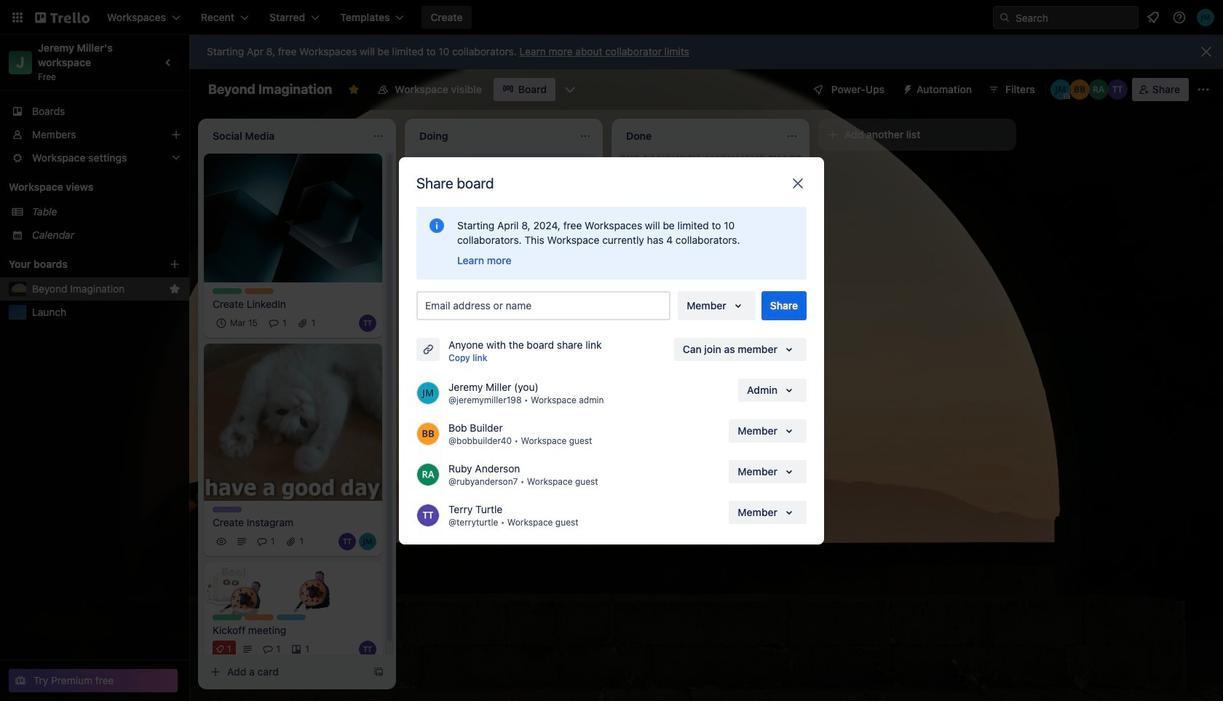 Task type: locate. For each thing, give the bounding box(es) containing it.
jeremy miller (jeremymiller198) image
[[1197, 9, 1215, 26], [359, 533, 376, 551]]

color: orange, title: none image right color: green, title: none icon
[[245, 288, 274, 294]]

terry turtle (terryturtle) image for color: orange, title: none icon associated with color: green, title: none image
[[359, 641, 376, 658]]

1 vertical spatial color: orange, title: none image
[[245, 615, 274, 620]]

1 horizontal spatial ruby anderson (rubyanderson7) image
[[1088, 79, 1109, 100]]

color: orange, title: none image
[[245, 288, 274, 294], [245, 615, 274, 620]]

bob builder (bobbuilder40) image down 'search' field
[[1070, 79, 1090, 100]]

0 vertical spatial terry turtle (terryturtle) image
[[359, 314, 376, 332]]

bob builder (bobbuilder40) image down color: bold red, title: "thoughts" element
[[417, 422, 440, 445]]

Board name text field
[[201, 78, 340, 101]]

0 vertical spatial ruby anderson (rubyanderson7) image
[[1088, 79, 1109, 100]]

None checkbox
[[466, 300, 542, 317]]

1 horizontal spatial create from template… image
[[786, 394, 798, 406]]

2 horizontal spatial jeremy miller (jeremymiller198) image
[[1051, 79, 1071, 100]]

1 terry turtle (terryturtle) image from the top
[[359, 314, 376, 332]]

sm image
[[896, 78, 917, 98]]

1 horizontal spatial jeremy miller (jeremymiller198) image
[[553, 341, 571, 358]]

1 horizontal spatial jeremy miller (jeremymiller198) image
[[1197, 9, 1215, 26]]

1 vertical spatial jeremy miller (jeremymiller198) image
[[553, 341, 571, 358]]

ruby anderson (rubyanderson7) image
[[574, 341, 591, 358]]

2 color: orange, title: none image from the top
[[245, 615, 274, 620]]

color: purple, title: none image
[[213, 507, 242, 513]]

0 horizontal spatial ruby anderson (rubyanderson7) image
[[417, 463, 440, 486]]

ruby anderson (rubyanderson7) image
[[1088, 79, 1109, 100], [417, 463, 440, 486]]

0 vertical spatial jeremy miller (jeremymiller198) image
[[1051, 79, 1071, 100]]

0 vertical spatial jeremy miller (jeremymiller198) image
[[1197, 9, 1215, 26]]

terry turtle (terryturtle) image
[[1107, 79, 1128, 100], [533, 341, 550, 358], [417, 504, 440, 527], [339, 533, 356, 551]]

0 horizontal spatial bob builder (bobbuilder40) image
[[417, 422, 440, 445]]

create from template… image
[[373, 666, 384, 678]]

1 vertical spatial jeremy miller (jeremymiller198) image
[[359, 533, 376, 551]]

back to home image
[[35, 6, 90, 29]]

color: orange, title: none image for color: green, title: none icon
[[245, 288, 274, 294]]

bob builder (bobbuilder40) image
[[1070, 79, 1090, 100], [417, 422, 440, 445]]

starred icon image
[[169, 283, 181, 295]]

0 notifications image
[[1145, 9, 1162, 26]]

0 vertical spatial create from template… image
[[786, 394, 798, 406]]

0 horizontal spatial jeremy miller (jeremymiller198) image
[[417, 381, 440, 405]]

primary element
[[0, 0, 1223, 35]]

0 vertical spatial color: orange, title: none image
[[245, 288, 274, 294]]

Email address or name text field
[[425, 295, 668, 316]]

1 vertical spatial ruby anderson (rubyanderson7) image
[[417, 463, 440, 486]]

2 terry turtle (terryturtle) image from the top
[[359, 641, 376, 658]]

None checkbox
[[213, 314, 262, 332]]

color: orange, title: none image left color: sky, title: "sparkling" element
[[245, 615, 274, 620]]

star or unstar board image
[[348, 84, 360, 95]]

1 vertical spatial create from template… image
[[580, 438, 591, 450]]

0 horizontal spatial jeremy miller (jeremymiller198) image
[[359, 533, 376, 551]]

create from template… image
[[786, 394, 798, 406], [580, 438, 591, 450]]

jeremy miller (jeremymiller198) image
[[1051, 79, 1071, 100], [553, 341, 571, 358], [417, 381, 440, 405]]

1 horizontal spatial bob builder (bobbuilder40) image
[[1070, 79, 1090, 100]]

show menu image
[[1196, 82, 1211, 97]]

terry turtle (terryturtle) image
[[359, 314, 376, 332], [359, 641, 376, 658]]

1 vertical spatial terry turtle (terryturtle) image
[[359, 641, 376, 658]]

terry turtle (terryturtle) image for color: orange, title: none icon associated with color: green, title: none icon
[[359, 314, 376, 332]]

color: green, title: none image
[[213, 615, 242, 620]]

1 color: orange, title: none image from the top
[[245, 288, 274, 294]]



Task type: vqa. For each thing, say whether or not it's contained in the screenshot.
first COLOR: ORANGE, TITLE: NONE Icon from the bottom of the page
yes



Task type: describe. For each thing, give the bounding box(es) containing it.
color: orange, title: none image for color: green, title: none image
[[245, 615, 274, 620]]

Search field
[[1011, 7, 1138, 28]]

open information menu image
[[1172, 10, 1187, 25]]

2 vertical spatial jeremy miller (jeremymiller198) image
[[417, 381, 440, 405]]

add board image
[[169, 259, 181, 270]]

color: sky, title: "sparkling" element
[[277, 615, 306, 620]]

search image
[[999, 12, 1011, 23]]

1 vertical spatial bob builder (bobbuilder40) image
[[417, 422, 440, 445]]

color: green, title: none image
[[213, 288, 242, 294]]

close image
[[789, 174, 807, 192]]

your boards with 2 items element
[[9, 256, 147, 273]]

0 vertical spatial bob builder (bobbuilder40) image
[[1070, 79, 1090, 100]]

color: bold red, title: "thoughts" element
[[419, 376, 449, 381]]

0 horizontal spatial create from template… image
[[580, 438, 591, 450]]

customize views image
[[563, 82, 577, 97]]



